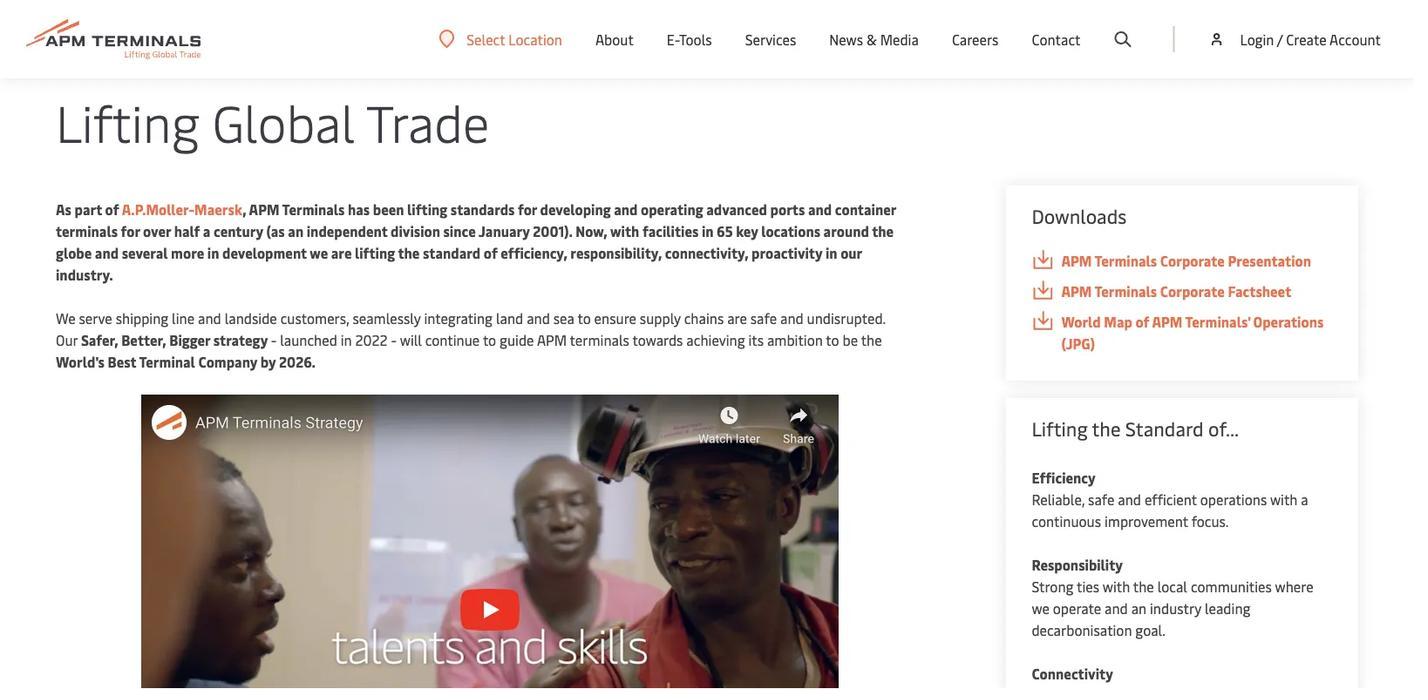 Task type: describe. For each thing, give the bounding box(es) containing it.
focus.
[[1192, 512, 1229, 531]]

bigger
[[169, 331, 210, 350]]

since
[[443, 222, 476, 241]]

will
[[400, 331, 422, 350]]

are inside , apm terminals has been lifting standards for developing and operating advanced ports and container terminals for over half a century (as an independent division since january 2001). now, with facilities in 65 key locations around the globe and several more in development we are lifting the standard of efficiency, responsibility, connectivity, proactivity in our industry.
[[331, 244, 352, 262]]

apm inside , apm terminals has been lifting standards for developing and operating advanced ports and container terminals for over half a century (as an independent division since january 2001). now, with facilities in 65 key locations around the globe and several more in development we are lifting the standard of efficiency, responsibility, connectivity, proactivity in our industry.
[[249, 200, 279, 219]]

news & media button
[[830, 0, 919, 78]]

operations
[[1254, 313, 1324, 331]]

are inside we serve shipping line and landside customers, seamlessly integrating land and sea to ensure supply chains are safe and undisrupted. our
[[727, 309, 747, 328]]

operations
[[1201, 491, 1267, 509]]

serve
[[79, 309, 112, 328]]

what
[[143, 31, 173, 48]]

in left our
[[826, 244, 838, 262]]

corporate for factsheet
[[1160, 282, 1225, 301]]

apm inside world map of apm terminals' operations (jpg)
[[1152, 313, 1183, 331]]

local
[[1158, 578, 1188, 596]]

responsibility
[[1032, 556, 1123, 575]]

industry.
[[56, 266, 113, 284]]

(jpg)
[[1062, 334, 1095, 353]]

part
[[75, 200, 102, 219]]

continuous
[[1032, 512, 1101, 531]]

location
[[509, 30, 562, 48]]

in right more
[[207, 244, 219, 262]]

lifting for lifting global trade
[[56, 87, 200, 155]]

we inside responsibility strong ties with the local communities where we operate and an industry leading decarbonisation goal.
[[1032, 600, 1050, 618]]

terminal
[[139, 353, 195, 371]]

1 horizontal spatial for
[[518, 200, 537, 219]]

e-tools
[[667, 30, 712, 49]]

apm inside apm terminals corporate presentation link
[[1062, 252, 1092, 270]]

(as
[[266, 222, 285, 241]]

and left sea
[[527, 309, 550, 328]]

more
[[171, 244, 204, 262]]

our
[[841, 244, 862, 262]]

/
[[1277, 30, 1283, 48]]

0 vertical spatial lifting
[[407, 200, 448, 219]]

with inside responsibility strong ties with the local communities where we operate and an industry leading decarbonisation goal.
[[1103, 578, 1130, 596]]

do
[[196, 31, 210, 48]]

division
[[391, 222, 440, 241]]

ties
[[1077, 578, 1100, 596]]

with inside , apm terminals has been lifting standards for developing and operating advanced ports and container terminals for over half a century (as an independent division since january 2001). now, with facilities in 65 key locations around the globe and several more in development we are lifting the standard of efficiency, responsibility, connectivity, proactivity in our industry.
[[611, 222, 639, 241]]

,
[[242, 200, 246, 219]]

services button
[[745, 0, 796, 78]]

efficient
[[1145, 491, 1197, 509]]

login / create account
[[1240, 30, 1381, 48]]

safe inside efficiency reliable, safe and efficient operations with a continuous improvement focus.
[[1088, 491, 1115, 509]]

e-tools button
[[667, 0, 712, 78]]

seamlessly
[[353, 309, 421, 328]]

terminals for apm terminals corporate factsheet
[[1095, 282, 1157, 301]]

safer,
[[81, 331, 118, 350]]

world's
[[56, 353, 105, 371]]

line
[[172, 309, 195, 328]]

downloads
[[1032, 203, 1127, 229]]

2 horizontal spatial to
[[826, 331, 839, 350]]

about
[[596, 30, 634, 49]]

2026.
[[279, 353, 315, 371]]

land
[[496, 309, 523, 328]]

media
[[880, 30, 919, 49]]

lifting for lifting the standard of...
[[1032, 416, 1088, 442]]

efficiency reliable, safe and efficient operations with a continuous improvement focus.
[[1032, 469, 1309, 531]]

>
[[134, 31, 140, 48]]

news & media
[[830, 30, 919, 49]]

ports
[[771, 200, 805, 219]]

about button
[[596, 0, 634, 78]]

lifting the standard of...
[[1032, 416, 1239, 442]]

tools
[[679, 30, 712, 49]]

operating
[[641, 200, 703, 219]]

2 - from the left
[[391, 331, 397, 350]]

advanced
[[707, 200, 767, 219]]

standard
[[423, 244, 481, 262]]

connectivity
[[1032, 665, 1114, 684]]

a inside , apm terminals has been lifting standards for developing and operating advanced ports and container terminals for over half a century (as an independent division since january 2001). now, with facilities in 65 key locations around the globe and several more in development we are lifting the standard of efficiency, responsibility, connectivity, proactivity in our industry.
[[203, 222, 210, 241]]

a.p.moller-
[[122, 200, 195, 219]]

login / create account link
[[1208, 0, 1381, 78]]

of for as
[[105, 200, 119, 219]]

factsheet
[[1228, 282, 1292, 301]]

and right 'ports'
[[808, 200, 832, 219]]

undisrupted.
[[807, 309, 886, 328]]

the inside responsibility strong ties with the local communities where we operate and an industry leading decarbonisation goal.
[[1133, 578, 1154, 596]]

now,
[[576, 222, 608, 241]]

goal.
[[1136, 621, 1166, 640]]

responsibility,
[[571, 244, 662, 262]]

world
[[1062, 313, 1101, 331]]

facilities
[[643, 222, 699, 241]]

in inside the safer, better, bigger strategy - launched in 2022 - will continue to guide apm terminals towards achieving its ambition to be the world's best terminal company by 2026.
[[341, 331, 352, 350]]

apm inside apm terminals corporate factsheet "link"
[[1062, 282, 1092, 301]]

apm terminals corporate factsheet link
[[1032, 281, 1333, 303]]

company
[[198, 353, 257, 371]]

as part of a.p.moller-maersk
[[56, 200, 242, 219]]

guide
[[500, 331, 534, 350]]

select location
[[467, 30, 562, 48]]

been
[[373, 200, 404, 219]]

select
[[467, 30, 505, 48]]

and up ambition
[[780, 309, 804, 328]]

map
[[1104, 313, 1133, 331]]

apm terminals corporate presentation
[[1062, 252, 1312, 270]]

1 - from the left
[[271, 331, 277, 350]]

over
[[143, 222, 171, 241]]

container
[[835, 200, 896, 219]]

we inside we serve shipping line and landside customers, seamlessly integrating land and sea to ensure supply chains are safe and undisrupted. our
[[56, 309, 76, 328]]

65
[[717, 222, 733, 241]]

leading
[[1205, 600, 1251, 618]]

terminals for apm terminals corporate presentation
[[1095, 252, 1157, 270]]

services
[[745, 30, 796, 49]]

and up the industry.
[[95, 244, 119, 262]]



Task type: vqa. For each thing, say whether or not it's contained in the screenshot.
are inside , APM Terminals has been lifting standards for developing and operating advanced ports and container terminals for over half a century (as an independent division since January 2001). Now, with facilities in 65 key locations around the globe and several more in development we are lifting the standard of efficiency, responsibility, connectivity, proactivity in our industry.
yes



Task type: locate. For each thing, give the bounding box(es) containing it.
0 horizontal spatial we
[[310, 244, 328, 262]]

0 horizontal spatial a
[[203, 222, 210, 241]]

we inside , apm terminals has been lifting standards for developing and operating advanced ports and container terminals for over half a century (as an independent division since january 2001). now, with facilities in 65 key locations around the globe and several more in development we are lifting the standard of efficiency, responsibility, connectivity, proactivity in our industry.
[[310, 244, 328, 262]]

lifting
[[56, 87, 200, 155], [1032, 416, 1088, 442]]

to right sea
[[578, 309, 591, 328]]

the inside the safer, better, bigger strategy - launched in 2022 - will continue to guide apm terminals towards achieving its ambition to be the world's best terminal company by 2026.
[[861, 331, 882, 350]]

by
[[261, 353, 276, 371]]

proactivity
[[752, 244, 823, 262]]

terminals up apm terminals corporate factsheet
[[1095, 252, 1157, 270]]

1 vertical spatial an
[[1132, 600, 1147, 618]]

we down independent
[[310, 244, 328, 262]]

account
[[1330, 30, 1381, 48]]

apm inside the safer, better, bigger strategy - launched in 2022 - will continue to guide apm terminals towards achieving its ambition to be the world's best terminal company by 2026.
[[537, 331, 567, 350]]

standards
[[451, 200, 515, 219]]

as
[[56, 200, 71, 219]]

to left be
[[826, 331, 839, 350]]

and up improvement
[[1118, 491, 1142, 509]]

lifting down independent
[[355, 244, 395, 262]]

1 vertical spatial we
[[56, 309, 76, 328]]

, apm terminals has been lifting standards for developing and operating advanced ports and container terminals for over half a century (as an independent division since january 2001). now, with facilities in 65 key locations around the globe and several more in development we are lifting the standard of efficiency, responsibility, connectivity, proactivity in our industry.
[[56, 200, 896, 284]]

connectivity,
[[665, 244, 749, 262]]

terminals inside apm terminals corporate presentation link
[[1095, 252, 1157, 270]]

2 vertical spatial with
[[1103, 578, 1130, 596]]

0 horizontal spatial to
[[483, 331, 496, 350]]

corporate for presentation
[[1160, 252, 1225, 270]]

a right half
[[203, 222, 210, 241]]

where
[[1275, 578, 1314, 596]]

better,
[[121, 331, 166, 350]]

world map of apm terminals' operations (jpg) link
[[1032, 311, 1333, 355]]

1 horizontal spatial of
[[484, 244, 498, 262]]

contact
[[1032, 30, 1081, 49]]

a right operations at the right of the page
[[1301, 491, 1309, 509]]

lifting up division
[[407, 200, 448, 219]]

e-
[[667, 30, 679, 49]]

best
[[108, 353, 136, 371]]

global home > what we do
[[56, 31, 210, 48]]

the down division
[[398, 244, 420, 262]]

around
[[824, 222, 869, 241]]

1 vertical spatial are
[[727, 309, 747, 328]]

operate
[[1053, 600, 1102, 618]]

safer, better, bigger strategy - launched in 2022 - will continue to guide apm terminals towards achieving its ambition to be the world's best terminal company by 2026.
[[56, 331, 882, 371]]

the left local
[[1133, 578, 1154, 596]]

1 vertical spatial terminals
[[570, 331, 630, 350]]

world map of apm terminals' operations (jpg)
[[1062, 313, 1324, 353]]

the left standard
[[1092, 416, 1121, 442]]

0 horizontal spatial of
[[105, 200, 119, 219]]

1 horizontal spatial global
[[212, 87, 355, 155]]

0 horizontal spatial terminals
[[56, 222, 118, 241]]

and inside responsibility strong ties with the local communities where we operate and an industry leading decarbonisation goal.
[[1105, 600, 1128, 618]]

1 vertical spatial lifting
[[1032, 416, 1088, 442]]

1 horizontal spatial terminals
[[570, 331, 630, 350]]

- up by
[[271, 331, 277, 350]]

in left '2022'
[[341, 331, 352, 350]]

an right the (as
[[288, 222, 304, 241]]

corporate inside "link"
[[1160, 282, 1225, 301]]

globe
[[56, 244, 92, 262]]

of...
[[1209, 416, 1239, 442]]

a
[[203, 222, 210, 241], [1301, 491, 1309, 509]]

efficiency,
[[501, 244, 567, 262]]

safe up its
[[751, 309, 777, 328]]

landside
[[225, 309, 277, 328]]

0 vertical spatial global
[[56, 31, 91, 48]]

0 vertical spatial a
[[203, 222, 210, 241]]

apm down sea
[[537, 331, 567, 350]]

0 vertical spatial terminals
[[56, 222, 118, 241]]

for up several
[[121, 222, 140, 241]]

safe
[[751, 309, 777, 328], [1088, 491, 1115, 509]]

0 vertical spatial terminals
[[282, 200, 345, 219]]

safe inside we serve shipping line and landside customers, seamlessly integrating land and sea to ensure supply chains are safe and undisrupted. our
[[751, 309, 777, 328]]

strong
[[1032, 578, 1074, 596]]

2 horizontal spatial of
[[1136, 313, 1150, 331]]

apm up 'world'
[[1062, 282, 1092, 301]]

0 vertical spatial we
[[310, 244, 328, 262]]

and
[[614, 200, 638, 219], [808, 200, 832, 219], [95, 244, 119, 262], [198, 309, 221, 328], [527, 309, 550, 328], [780, 309, 804, 328], [1118, 491, 1142, 509], [1105, 600, 1128, 618]]

efficiency
[[1032, 469, 1096, 487]]

1 horizontal spatial with
[[1103, 578, 1130, 596]]

are down independent
[[331, 244, 352, 262]]

2 corporate from the top
[[1160, 282, 1225, 301]]

terminals inside , apm terminals has been lifting standards for developing and operating advanced ports and container terminals for over half a century (as an independent division since january 2001). now, with facilities in 65 key locations around the globe and several more in development we are lifting the standard of efficiency, responsibility, connectivity, proactivity in our industry.
[[56, 222, 118, 241]]

0 horizontal spatial are
[[331, 244, 352, 262]]

of inside world map of apm terminals' operations (jpg)
[[1136, 313, 1150, 331]]

terminals down the ensure
[[570, 331, 630, 350]]

century
[[214, 222, 263, 241]]

of for world
[[1136, 313, 1150, 331]]

2 vertical spatial of
[[1136, 313, 1150, 331]]

0 vertical spatial of
[[105, 200, 119, 219]]

and up responsibility,
[[614, 200, 638, 219]]

terminals'
[[1186, 313, 1251, 331]]

we up our
[[56, 309, 76, 328]]

0 horizontal spatial lifting
[[355, 244, 395, 262]]

0 horizontal spatial we
[[56, 309, 76, 328]]

be
[[843, 331, 858, 350]]

1 vertical spatial global
[[212, 87, 355, 155]]

lifting
[[407, 200, 448, 219], [355, 244, 395, 262]]

1 vertical spatial with
[[1271, 491, 1298, 509]]

our
[[56, 331, 78, 350]]

0 horizontal spatial lifting
[[56, 87, 200, 155]]

1 vertical spatial terminals
[[1095, 252, 1157, 270]]

1 horizontal spatial are
[[727, 309, 747, 328]]

the
[[872, 222, 894, 241], [398, 244, 420, 262], [861, 331, 882, 350], [1092, 416, 1121, 442], [1133, 578, 1154, 596]]

the right be
[[861, 331, 882, 350]]

terminals
[[282, 200, 345, 219], [1095, 252, 1157, 270], [1095, 282, 1157, 301]]

0 horizontal spatial for
[[121, 222, 140, 241]]

continue
[[425, 331, 480, 350]]

lifting down global home > what we do
[[56, 87, 200, 155]]

0 vertical spatial an
[[288, 222, 304, 241]]

and right line
[[198, 309, 221, 328]]

1 horizontal spatial we
[[175, 31, 193, 48]]

0 vertical spatial we
[[175, 31, 193, 48]]

half
[[174, 222, 200, 241]]

apm right ,
[[249, 200, 279, 219]]

apm terminals corporate presentation link
[[1032, 250, 1333, 272]]

0 vertical spatial lifting
[[56, 87, 200, 155]]

to
[[578, 309, 591, 328], [483, 331, 496, 350], [826, 331, 839, 350]]

of inside , apm terminals has been lifting standards for developing and operating advanced ports and container terminals for over half a century (as an independent division since january 2001). now, with facilities in 65 key locations around the globe and several more in development we are lifting the standard of efficiency, responsibility, connectivity, proactivity in our industry.
[[484, 244, 498, 262]]

for up january in the top of the page
[[518, 200, 537, 219]]

are
[[331, 244, 352, 262], [727, 309, 747, 328]]

integrating
[[424, 309, 493, 328]]

its
[[749, 331, 764, 350]]

login
[[1240, 30, 1274, 48]]

trade
[[366, 87, 490, 155]]

with up responsibility,
[[611, 222, 639, 241]]

corporate down apm terminals corporate presentation
[[1160, 282, 1225, 301]]

0 horizontal spatial with
[[611, 222, 639, 241]]

1 horizontal spatial lifting
[[407, 200, 448, 219]]

terminals inside the safer, better, bigger strategy - launched in 2022 - will continue to guide apm terminals towards achieving its ambition to be the world's best terminal company by 2026.
[[570, 331, 630, 350]]

1 corporate from the top
[[1160, 252, 1225, 270]]

an up 'goal.'
[[1132, 600, 1147, 618]]

0 vertical spatial with
[[611, 222, 639, 241]]

apm
[[249, 200, 279, 219], [1062, 252, 1092, 270], [1062, 282, 1092, 301], [1152, 313, 1183, 331], [537, 331, 567, 350]]

home
[[94, 31, 127, 48]]

1 vertical spatial of
[[484, 244, 498, 262]]

an inside responsibility strong ties with the local communities where we operate and an industry leading decarbonisation goal.
[[1132, 600, 1147, 618]]

of
[[105, 200, 119, 219], [484, 244, 498, 262], [1136, 313, 1150, 331]]

0 horizontal spatial global
[[56, 31, 91, 48]]

of down january in the top of the page
[[484, 244, 498, 262]]

an
[[288, 222, 304, 241], [1132, 600, 1147, 618]]

lifting up efficiency
[[1032, 416, 1088, 442]]

1 horizontal spatial lifting
[[1032, 416, 1088, 442]]

we left do
[[175, 31, 193, 48]]

0 horizontal spatial an
[[288, 222, 304, 241]]

terminals up independent
[[282, 200, 345, 219]]

a inside efficiency reliable, safe and efficient operations with a continuous improvement focus.
[[1301, 491, 1309, 509]]

in left 65
[[702, 222, 714, 241]]

and inside efficiency reliable, safe and efficient operations with a continuous improvement focus.
[[1118, 491, 1142, 509]]

launched
[[280, 331, 337, 350]]

to inside we serve shipping line and landside customers, seamlessly integrating land and sea to ensure supply chains are safe and undisrupted. our
[[578, 309, 591, 328]]

an inside , apm terminals has been lifting standards for developing and operating advanced ports and container terminals for over half a century (as an independent division since january 2001). now, with facilities in 65 key locations around the globe and several more in development we are lifting the standard of efficiency, responsibility, connectivity, proactivity in our industry.
[[288, 222, 304, 241]]

terminals up map
[[1095, 282, 1157, 301]]

safe up continuous
[[1088, 491, 1115, 509]]

sea
[[554, 309, 575, 328]]

1 horizontal spatial a
[[1301, 491, 1309, 509]]

1 horizontal spatial an
[[1132, 600, 1147, 618]]

development
[[222, 244, 307, 262]]

of right part
[[105, 200, 119, 219]]

0 horizontal spatial safe
[[751, 309, 777, 328]]

terminals inside , apm terminals has been lifting standards for developing and operating advanced ports and container terminals for over half a century (as an independent division since january 2001). now, with facilities in 65 key locations around the globe and several more in development we are lifting the standard of efficiency, responsibility, connectivity, proactivity in our industry.
[[282, 200, 345, 219]]

communities
[[1191, 578, 1272, 596]]

2 vertical spatial terminals
[[1095, 282, 1157, 301]]

strategy
[[213, 331, 268, 350]]

key
[[736, 222, 758, 241]]

1 vertical spatial lifting
[[355, 244, 395, 262]]

1 horizontal spatial safe
[[1088, 491, 1115, 509]]

2022
[[355, 331, 388, 350]]

1 vertical spatial we
[[1032, 600, 1050, 618]]

several
[[122, 244, 168, 262]]

apm down the downloads
[[1062, 252, 1092, 270]]

chains
[[684, 309, 724, 328]]

standard
[[1126, 416, 1204, 442]]

0 horizontal spatial -
[[271, 331, 277, 350]]

locations
[[761, 222, 821, 241]]

news
[[830, 30, 863, 49]]

1 horizontal spatial we
[[1032, 600, 1050, 618]]

independent
[[307, 222, 388, 241]]

achieving
[[687, 331, 745, 350]]

terminals inside apm terminals corporate factsheet "link"
[[1095, 282, 1157, 301]]

- left will
[[391, 331, 397, 350]]

1 horizontal spatial to
[[578, 309, 591, 328]]

the down container
[[872, 222, 894, 241]]

with inside efficiency reliable, safe and efficient operations with a continuous improvement focus.
[[1271, 491, 1298, 509]]

1 vertical spatial corporate
[[1160, 282, 1225, 301]]

1 vertical spatial for
[[121, 222, 140, 241]]

of right map
[[1136, 313, 1150, 331]]

0 vertical spatial corporate
[[1160, 252, 1225, 270]]

0 vertical spatial are
[[331, 244, 352, 262]]

corporate up apm terminals corporate factsheet "link" at the top
[[1160, 252, 1225, 270]]

apm terminals corporate factsheet
[[1062, 282, 1292, 301]]

0 vertical spatial for
[[518, 200, 537, 219]]

presentation
[[1228, 252, 1312, 270]]

select location button
[[439, 29, 562, 49]]

a.p.moller-maersk link
[[122, 200, 242, 219]]

apm terminals lazaro image
[[0, 0, 1414, 24]]

decarbonisation
[[1032, 621, 1132, 640]]

we
[[310, 244, 328, 262], [1032, 600, 1050, 618]]

global
[[56, 31, 91, 48], [212, 87, 355, 155]]

2001).
[[533, 222, 573, 241]]

customers,
[[281, 309, 349, 328]]

apm down apm terminals corporate factsheet
[[1152, 313, 1183, 331]]

industry
[[1150, 600, 1202, 618]]

1 horizontal spatial -
[[391, 331, 397, 350]]

we down 'strong'
[[1032, 600, 1050, 618]]

are up achieving
[[727, 309, 747, 328]]

2 horizontal spatial with
[[1271, 491, 1298, 509]]

to left guide
[[483, 331, 496, 350]]

1 vertical spatial safe
[[1088, 491, 1115, 509]]

1 vertical spatial a
[[1301, 491, 1309, 509]]

terminals down part
[[56, 222, 118, 241]]

with right ties
[[1103, 578, 1130, 596]]

with right operations at the right of the page
[[1271, 491, 1298, 509]]

0 vertical spatial safe
[[751, 309, 777, 328]]

and right operate
[[1105, 600, 1128, 618]]



